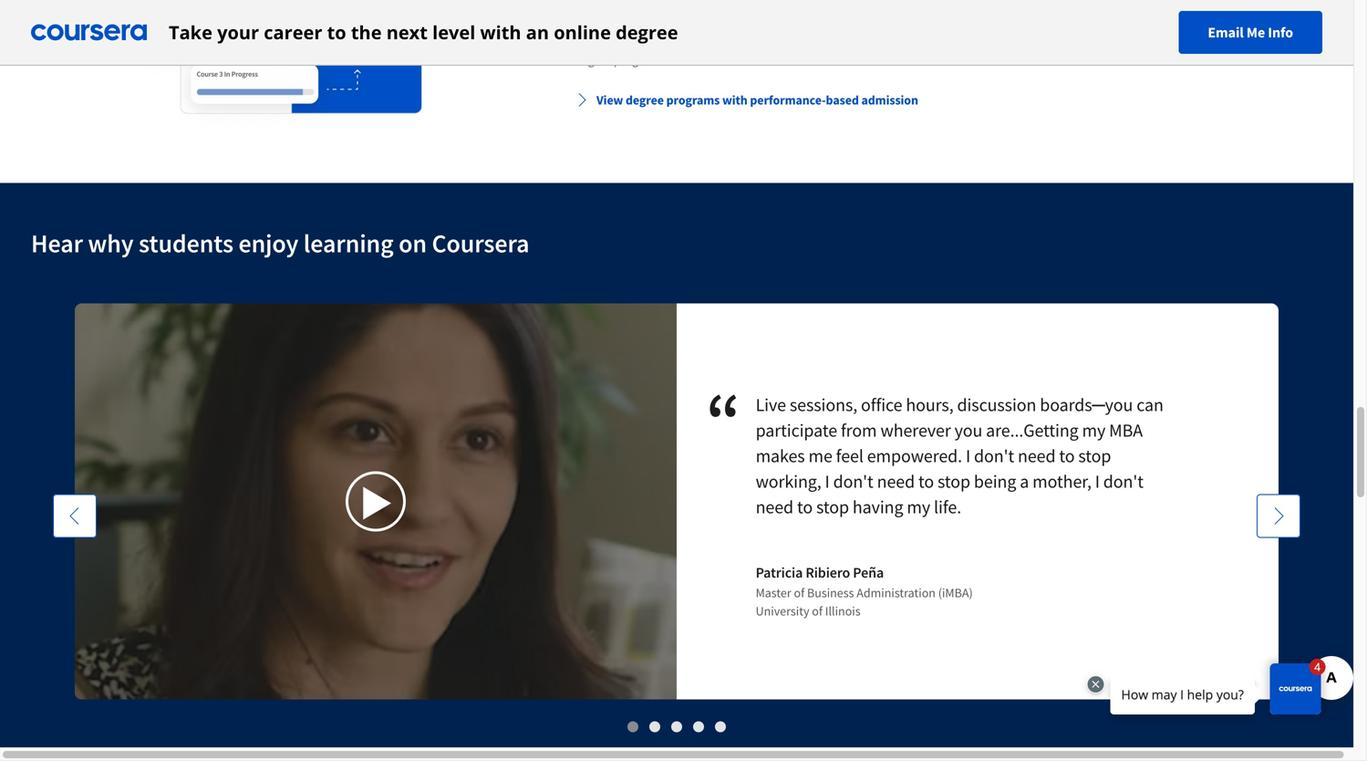 Task type: describe. For each thing, give the bounding box(es) containing it.
1 vertical spatial my
[[907, 496, 931, 518]]

admissions
[[1128, 33, 1188, 50]]

admission.
[[1006, 33, 1064, 50]]

having
[[853, 496, 904, 518]]

0 horizontal spatial don't
[[834, 470, 874, 493]]

1 vertical spatial of
[[812, 603, 823, 619]]

determines
[[658, 33, 719, 50]]

view
[[597, 92, 624, 108]]

life.
[[934, 496, 962, 518]]

take
[[169, 20, 213, 45]]

filled play image
[[361, 487, 394, 520]]

live sessions, office hours, discussion boards─you can participate from wherever you are...getting my mba makes me feel empowered. i don't need to stop working, i don't need to stop being a mother, i don't need to stop having my life.
[[756, 393, 1164, 518]]

administration
[[857, 585, 936, 601]]

an
[[526, 20, 549, 45]]

next testimonial element
[[1258, 494, 1301, 761]]

university
[[756, 603, 810, 619]]

to up mother,
[[1060, 444, 1076, 467]]

more
[[680, 52, 708, 68]]

based inside dropdown button
[[826, 92, 859, 108]]

0 vertical spatial degree
[[616, 20, 679, 45]]

you
[[955, 419, 983, 442]]

performance- inside each university determines the grades required to qualify for performance-based admission. review the admissions process for each degree program for more information.
[[899, 33, 971, 50]]

from
[[841, 419, 877, 442]]

slides element
[[31, 717, 1323, 736]]

programs
[[667, 92, 720, 108]]

email me info button
[[1179, 11, 1323, 54]]

qualify
[[842, 33, 878, 50]]

participate
[[756, 419, 838, 442]]

hear why students enjoy learning on coursera
[[31, 227, 530, 259]]

empowered.
[[868, 444, 963, 467]]

being
[[975, 470, 1017, 493]]

2 horizontal spatial don't
[[1104, 470, 1144, 493]]

email
[[1209, 23, 1245, 42]]

2 horizontal spatial the
[[1108, 33, 1125, 50]]

performance based admissions image
[[74, 0, 463, 139]]

degree inside the view degree programs with performance-based admission dropdown button
[[626, 92, 664, 108]]

to down working,
[[798, 496, 813, 518]]

2 horizontal spatial for
[[1234, 33, 1249, 50]]

hours,
[[907, 393, 954, 416]]

me
[[809, 444, 833, 467]]

enjoy
[[239, 227, 299, 259]]

0 vertical spatial my
[[1083, 419, 1106, 442]]

business
[[808, 585, 855, 601]]

1 horizontal spatial the
[[722, 33, 739, 50]]

patricia ribiero peña master of business administration (imba) university of illinois
[[756, 564, 973, 619]]

hear
[[31, 227, 83, 259]]

program
[[614, 52, 660, 68]]

to down empowered.
[[919, 470, 935, 493]]

boards─you
[[1041, 393, 1134, 416]]

can
[[1137, 393, 1164, 416]]

your
[[217, 20, 259, 45]]

peña
[[854, 564, 884, 582]]

mother,
[[1033, 470, 1092, 493]]

illinois
[[826, 603, 861, 619]]

discussion
[[958, 393, 1037, 416]]

previous image
[[66, 507, 84, 525]]

info
[[1269, 23, 1294, 42]]

1 horizontal spatial need
[[878, 470, 915, 493]]

coursera image
[[31, 18, 147, 47]]

view degree programs with performance-based admission button
[[568, 84, 926, 116]]

0 horizontal spatial the
[[351, 20, 382, 45]]

coursera
[[432, 227, 530, 259]]

patricia
[[756, 564, 803, 582]]

are...getting
[[987, 419, 1079, 442]]

office
[[861, 393, 903, 416]]



Task type: locate. For each thing, give the bounding box(es) containing it.
based inside each university determines the grades required to qualify for performance-based admission. review the admissions process for each degree program for more information.
[[971, 33, 1003, 50]]

0 vertical spatial performance-
[[899, 33, 971, 50]]

working,
[[756, 470, 822, 493]]

live
[[756, 393, 787, 416]]

0 vertical spatial of
[[794, 585, 805, 601]]

wherever
[[881, 419, 952, 442]]

1 vertical spatial stop
[[938, 470, 971, 493]]

to right career
[[327, 20, 346, 45]]

0 horizontal spatial i
[[825, 470, 830, 493]]

my left life.
[[907, 496, 931, 518]]

0 vertical spatial stop
[[1079, 444, 1112, 467]]

each
[[1252, 33, 1277, 50]]

degree up program
[[616, 20, 679, 45]]

1 horizontal spatial stop
[[938, 470, 971, 493]]

0 horizontal spatial need
[[756, 496, 794, 518]]

the
[[351, 20, 382, 45], [722, 33, 739, 50], [1108, 33, 1125, 50]]

with down information.
[[723, 92, 748, 108]]

1 horizontal spatial for
[[881, 33, 896, 50]]

for left the more
[[663, 52, 678, 68]]

mba
[[1110, 419, 1144, 442]]

0 horizontal spatial for
[[663, 52, 678, 68]]

online
[[554, 20, 611, 45]]

1 horizontal spatial based
[[971, 33, 1003, 50]]

1 horizontal spatial don't
[[975, 444, 1015, 467]]

why
[[88, 227, 134, 259]]

the left next in the top of the page
[[351, 20, 382, 45]]

need down working,
[[756, 496, 794, 518]]

master
[[756, 585, 792, 601]]

1 horizontal spatial i
[[966, 444, 971, 467]]

1 vertical spatial based
[[826, 92, 859, 108]]

stop
[[1079, 444, 1112, 467], [938, 470, 971, 493], [817, 496, 850, 518]]

makes
[[756, 444, 805, 467]]

0 horizontal spatial of
[[794, 585, 805, 601]]

need down are...getting
[[1018, 444, 1056, 467]]

based left admission
[[826, 92, 859, 108]]

0 vertical spatial with
[[480, 20, 522, 45]]

1 horizontal spatial with
[[723, 92, 748, 108]]

of
[[794, 585, 805, 601], [812, 603, 823, 619]]

degree inside each university determines the grades required to qualify for performance-based admission. review the admissions process for each degree program for more information.
[[575, 52, 612, 68]]

process
[[1191, 33, 1232, 50]]

0 horizontal spatial stop
[[817, 496, 850, 518]]

a
[[1020, 470, 1030, 493]]

performance- down information.
[[750, 92, 826, 108]]

students
[[139, 227, 234, 259]]

(imba)
[[939, 585, 973, 601]]

to left qualify
[[828, 33, 839, 50]]

2 horizontal spatial need
[[1018, 444, 1056, 467]]

1 vertical spatial degree
[[575, 52, 612, 68]]

2 vertical spatial degree
[[626, 92, 664, 108]]

of down 'business'
[[812, 603, 823, 619]]

stop up life.
[[938, 470, 971, 493]]

don't
[[975, 444, 1015, 467], [834, 470, 874, 493], [1104, 470, 1144, 493]]

with inside dropdown button
[[723, 92, 748, 108]]

don't down the mba in the right of the page
[[1104, 470, 1144, 493]]

to inside each university determines the grades required to qualify for performance-based admission. review the admissions process for each degree program for more information.
[[828, 33, 839, 50]]

0 horizontal spatial performance-
[[750, 92, 826, 108]]

need
[[1018, 444, 1056, 467], [878, 470, 915, 493], [756, 496, 794, 518]]

the right review
[[1108, 33, 1125, 50]]

grades
[[742, 33, 778, 50]]

"
[[706, 373, 756, 465]]

performance- inside the view degree programs with performance-based admission dropdown button
[[750, 92, 826, 108]]

required
[[780, 33, 826, 50]]

with left an
[[480, 20, 522, 45]]

ribiero
[[806, 564, 851, 582]]

need up having
[[878, 470, 915, 493]]

based left admission.
[[971, 33, 1003, 50]]

on
[[399, 227, 427, 259]]

level
[[433, 20, 476, 45]]

degree down each
[[575, 52, 612, 68]]

to
[[327, 20, 346, 45], [828, 33, 839, 50], [1060, 444, 1076, 467], [919, 470, 935, 493], [798, 496, 813, 518]]

review
[[1067, 33, 1105, 50]]

stop down the mba in the right of the page
[[1079, 444, 1112, 467]]

learning
[[304, 227, 394, 259]]

each university determines the grades required to qualify for performance-based admission. review the admissions process for each degree program for more information.
[[575, 33, 1277, 68]]

0 vertical spatial based
[[971, 33, 1003, 50]]

admission
[[862, 92, 919, 108]]

2 vertical spatial stop
[[817, 496, 850, 518]]

i down you
[[966, 444, 971, 467]]

university
[[603, 33, 656, 50]]

for left each
[[1234, 33, 1249, 50]]

my
[[1083, 419, 1106, 442], [907, 496, 931, 518]]

for
[[881, 33, 896, 50], [1234, 33, 1249, 50], [663, 52, 678, 68]]

degree
[[616, 20, 679, 45], [575, 52, 612, 68], [626, 92, 664, 108]]

1 horizontal spatial of
[[812, 603, 823, 619]]

me
[[1247, 23, 1266, 42]]

i down me
[[825, 470, 830, 493]]

0 vertical spatial need
[[1018, 444, 1056, 467]]

information.
[[711, 52, 777, 68]]

1 vertical spatial need
[[878, 470, 915, 493]]

feel
[[837, 444, 864, 467]]

each
[[575, 33, 601, 50]]

2 horizontal spatial i
[[1096, 470, 1100, 493]]

1 horizontal spatial my
[[1083, 419, 1106, 442]]

performance-
[[899, 33, 971, 50], [750, 92, 826, 108]]

stop left having
[[817, 496, 850, 518]]

the up information.
[[722, 33, 739, 50]]

email me info
[[1209, 23, 1294, 42]]

degree right view
[[626, 92, 664, 108]]

0 horizontal spatial based
[[826, 92, 859, 108]]

previous testimonial element
[[53, 494, 97, 761]]

next
[[387, 20, 428, 45]]

career
[[264, 20, 323, 45]]

0 horizontal spatial my
[[907, 496, 931, 518]]

of up university
[[794, 585, 805, 601]]

my down boards─you
[[1083, 419, 1106, 442]]

2 horizontal spatial stop
[[1079, 444, 1112, 467]]

i
[[966, 444, 971, 467], [825, 470, 830, 493], [1096, 470, 1100, 493]]

next image
[[1270, 507, 1289, 525]]

for right qualify
[[881, 33, 896, 50]]

with
[[480, 20, 522, 45], [723, 92, 748, 108]]

don't up being
[[975, 444, 1015, 467]]

1 horizontal spatial performance-
[[899, 33, 971, 50]]

0 horizontal spatial with
[[480, 20, 522, 45]]

based
[[971, 33, 1003, 50], [826, 92, 859, 108]]

1 vertical spatial with
[[723, 92, 748, 108]]

view degree programs with performance-based admission
[[597, 92, 919, 108]]

take your career to the next level with an online degree
[[169, 20, 679, 45]]

i right mother,
[[1096, 470, 1100, 493]]

2 vertical spatial need
[[756, 496, 794, 518]]

1 vertical spatial performance-
[[750, 92, 826, 108]]

performance- up admission
[[899, 33, 971, 50]]

don't down feel
[[834, 470, 874, 493]]

sessions,
[[790, 393, 858, 416]]



Task type: vqa. For each thing, say whether or not it's contained in the screenshot.
CAN
yes



